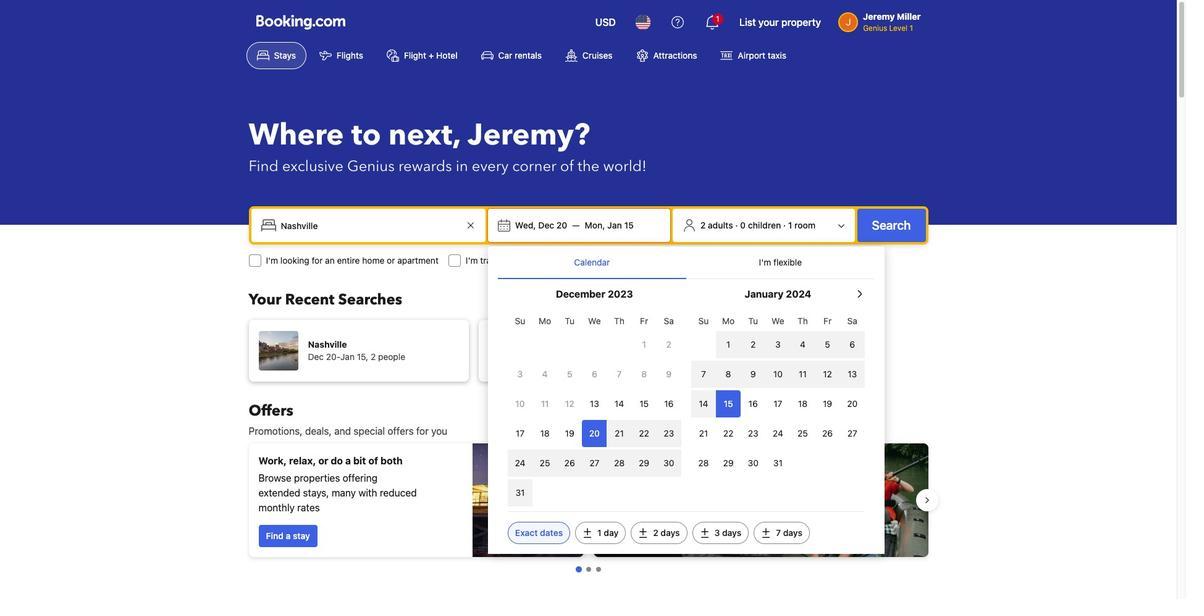 Task type: locate. For each thing, give the bounding box(es) containing it.
2 28 from the left
[[698, 458, 709, 468]]

0 horizontal spatial 4
[[542, 369, 548, 379]]

1 horizontal spatial dec
[[538, 220, 554, 230]]

0 horizontal spatial jan
[[340, 352, 355, 362]]

grid
[[508, 309, 681, 507], [691, 309, 865, 477]]

1 23 from the left
[[664, 428, 674, 439]]

9 inside option
[[751, 369, 756, 379]]

5 inside checkbox
[[825, 339, 830, 350]]

21
[[615, 428, 624, 439], [699, 428, 708, 439]]

12 inside checkbox
[[823, 369, 832, 379]]

i'm inside button
[[759, 257, 771, 268]]

genius down to
[[347, 156, 395, 177]]

1 horizontal spatial 28
[[698, 458, 709, 468]]

23 right 22 january 2024 option
[[748, 428, 759, 439]]

14 for 14 december 2023 checkbox
[[615, 399, 624, 409]]

2
[[701, 220, 706, 230], [666, 339, 672, 350], [751, 339, 756, 350], [371, 352, 376, 362], [653, 528, 659, 538]]

0 vertical spatial a
[[345, 455, 351, 467]]

for for work
[[517, 255, 528, 266]]

1 vertical spatial 6
[[592, 369, 597, 379]]

for left flights
[[623, 255, 634, 266]]

13 for 13 january 2024 option
[[848, 369, 857, 379]]

30 January 2024 checkbox
[[741, 450, 766, 477]]

your account menu jeremy miller genius level 1 element
[[839, 6, 926, 34]]

5 for 5 january 2024 checkbox
[[825, 339, 830, 350]]

2 horizontal spatial 20
[[847, 399, 858, 409]]

29 right 28 option
[[723, 458, 734, 468]]

find early 2024 deals link
[[603, 518, 707, 540]]

january 2024
[[745, 289, 812, 300]]

4 December 2023 checkbox
[[533, 361, 557, 388]]

a young girl and woman kayak on a river image
[[593, 444, 928, 557]]

22 right 21 option
[[639, 428, 649, 439]]

i'm for i'm looking for an entire home or apartment
[[266, 255, 278, 266]]

1 8 from the left
[[642, 369, 647, 379]]

11 inside checkbox
[[541, 399, 549, 409]]

11 for 11 option
[[799, 369, 807, 379]]

tu for january 2024
[[748, 316, 758, 326]]

23
[[664, 428, 674, 439], [748, 428, 759, 439]]

2 sa from the left
[[848, 316, 858, 326]]

2 mo from the left
[[722, 316, 735, 326]]

0 horizontal spatial 18
[[540, 428, 550, 439]]

24 December 2023 checkbox
[[508, 450, 533, 477]]

2024 right early
[[653, 523, 675, 534]]

find inside 'find early 2024 deals' link
[[611, 523, 628, 534]]

5 right 4 january 2024 checkbox
[[825, 339, 830, 350]]

1 horizontal spatial 25
[[798, 428, 808, 439]]

31 inside "option"
[[774, 458, 783, 468]]

fr up 5 cell
[[824, 316, 832, 326]]

26 for 26 option
[[565, 458, 575, 468]]

9 left 10 january 2024 checkbox
[[751, 369, 756, 379]]

25 inside checkbox
[[798, 428, 808, 439]]

29 left new on the right bottom of the page
[[639, 458, 650, 468]]

work, relax, or do a bit of both browse properties offering extended stays, many with reduced monthly rates
[[259, 455, 417, 513]]

1 sa from the left
[[664, 316, 674, 326]]

i'm left flexible
[[759, 257, 771, 268]]

7 December 2023 checkbox
[[607, 361, 632, 388]]

27 inside checkbox
[[848, 428, 858, 439]]

1 vertical spatial 5
[[567, 369, 572, 379]]

1 horizontal spatial 24
[[773, 428, 783, 439]]

2 right 1 december 2023 checkbox
[[666, 339, 672, 350]]

looking right i'm
[[591, 255, 620, 266]]

0 vertical spatial of
[[560, 156, 574, 177]]

21 cell
[[607, 418, 632, 447]]

th up 4 cell
[[798, 316, 808, 326]]

18 inside checkbox
[[798, 399, 808, 409]]

8
[[642, 369, 647, 379], [726, 369, 731, 379]]

1 day
[[598, 528, 619, 538]]

mo up 4 checkbox
[[539, 316, 551, 326]]

13 January 2024 checkbox
[[840, 361, 865, 388]]

jan right mon,
[[608, 220, 622, 230]]

2 9 from the left
[[751, 369, 756, 379]]

2 left the adults
[[701, 220, 706, 230]]

genius inside jeremy miller genius level 1
[[863, 23, 887, 33]]

1 horizontal spatial 11
[[799, 369, 807, 379]]

12 inside option
[[565, 399, 574, 409]]

your recent searches
[[249, 290, 402, 310]]

genius
[[863, 23, 887, 33], [347, 156, 395, 177]]

12 right 11 option
[[823, 369, 832, 379]]

2 right 15,
[[371, 352, 376, 362]]

2 inside nashville dec 20-jan 15, 2 people
[[371, 352, 376, 362]]

19 right 18 january 2024 checkbox at the bottom of the page
[[823, 399, 832, 409]]

19
[[823, 399, 832, 409], [565, 428, 575, 439]]

0 horizontal spatial 3
[[518, 369, 523, 379]]

31 for 31 december 2023 checkbox
[[516, 488, 525, 498]]

2 days
[[653, 528, 680, 538]]

21 January 2024 checkbox
[[691, 420, 716, 447]]

26 inside cell
[[565, 458, 575, 468]]

12 December 2023 checkbox
[[557, 391, 582, 418]]

2 looking from the left
[[591, 255, 620, 266]]

of inside where to next, jeremy? find exclusive genius rewards in every corner of the world!
[[560, 156, 574, 177]]

8 January 2024 checkbox
[[716, 361, 741, 388]]

21 left 22 january 2024 option
[[699, 428, 708, 439]]

a left stay
[[286, 531, 291, 541]]

22 inside checkbox
[[639, 428, 649, 439]]

13 right 12 checkbox
[[848, 369, 857, 379]]

· left the 0
[[735, 220, 738, 230]]

5 for the 5 checkbox
[[567, 369, 572, 379]]

th for 2024
[[798, 316, 808, 326]]

17 for 17 checkbox
[[516, 428, 525, 439]]

1 horizontal spatial 13
[[848, 369, 857, 379]]

25 right the '24' checkbox in the bottom left of the page
[[540, 458, 550, 468]]

15 cell
[[716, 388, 741, 418]]

14
[[615, 399, 624, 409], [699, 399, 708, 409]]

13 left 14 december 2023 checkbox
[[590, 399, 599, 409]]

+
[[429, 50, 434, 61]]

1 horizontal spatial 7
[[701, 369, 706, 379]]

14 inside 14 december 2023 checkbox
[[615, 399, 624, 409]]

10
[[774, 369, 783, 379], [516, 399, 525, 409]]

1 fr from the left
[[640, 316, 648, 326]]

1 horizontal spatial sa
[[848, 316, 858, 326]]

tu up 2 cell on the right of page
[[748, 316, 758, 326]]

1 horizontal spatial looking
[[591, 255, 620, 266]]

2 cell
[[741, 329, 766, 358]]

2 23 from the left
[[748, 428, 759, 439]]

1 horizontal spatial ·
[[783, 220, 786, 230]]

sa for 2024
[[848, 316, 858, 326]]

5 inside checkbox
[[567, 369, 572, 379]]

bit
[[353, 455, 366, 467]]

20 inside 20 option
[[589, 428, 600, 439]]

8 right the 7 option
[[642, 369, 647, 379]]

24 for the '24' checkbox in the bottom left of the page
[[515, 458, 525, 468]]

0 horizontal spatial 31
[[516, 488, 525, 498]]

1 vertical spatial 11
[[541, 399, 549, 409]]

21 inside 21 option
[[615, 428, 624, 439]]

17 inside checkbox
[[516, 428, 525, 439]]

18 inside option
[[540, 428, 550, 439]]

1 horizontal spatial genius
[[863, 23, 887, 33]]

·
[[735, 220, 738, 230], [783, 220, 786, 230]]

booking.com image
[[256, 15, 345, 30]]

0 vertical spatial 26
[[822, 428, 833, 439]]

28 left 29 option
[[698, 458, 709, 468]]

tab list
[[498, 247, 875, 280]]

for left 'you'
[[416, 426, 429, 437]]

i'm flexible button
[[686, 247, 875, 279]]

18 right 17 january 2024 'option'
[[798, 399, 808, 409]]

0 horizontal spatial 23
[[664, 428, 674, 439]]

8 inside 8 december 2023 option
[[642, 369, 647, 379]]

7 left '8' checkbox
[[701, 369, 706, 379]]

0 horizontal spatial fr
[[640, 316, 648, 326]]

the
[[578, 156, 600, 177]]

14 inside 14 january 2024 option
[[699, 399, 708, 409]]

15
[[624, 220, 634, 230], [640, 399, 649, 409], [724, 399, 733, 409]]

27
[[848, 428, 858, 439], [590, 458, 600, 468]]

23 right 22 december 2023 checkbox
[[664, 428, 674, 439]]

1 horizontal spatial 15
[[640, 399, 649, 409]]

14 for 14 january 2024 option
[[699, 399, 708, 409]]

0 horizontal spatial of
[[368, 455, 378, 467]]

29
[[639, 458, 650, 468], [723, 458, 734, 468]]

3 inside cell
[[775, 339, 781, 350]]

1 14 from the left
[[615, 399, 624, 409]]

24 left 25 option
[[515, 458, 525, 468]]

rates
[[297, 502, 320, 513]]

24 right the 23 option
[[773, 428, 783, 439]]

6 right 5 january 2024 checkbox
[[850, 339, 855, 350]]

4 left 5 january 2024 checkbox
[[800, 339, 806, 350]]

i'm for i'm flexible
[[759, 257, 771, 268]]

2024 down flexible
[[786, 289, 812, 300]]

0 vertical spatial 6
[[850, 339, 855, 350]]

1 28 from the left
[[614, 458, 625, 468]]

1 horizontal spatial fr
[[824, 316, 832, 326]]

cruises
[[583, 50, 613, 61]]

15 inside option
[[640, 399, 649, 409]]

jeremy?
[[468, 115, 590, 156]]

23 inside option
[[748, 428, 759, 439]]

1 vertical spatial 31
[[516, 488, 525, 498]]

find left early
[[611, 523, 628, 534]]

1 tu from the left
[[565, 316, 575, 326]]

3 for 3 december 2023 checkbox
[[518, 369, 523, 379]]

i'm up your
[[266, 255, 278, 266]]

stays
[[274, 50, 296, 61]]

20 right 19 january 2024 option
[[847, 399, 858, 409]]

16
[[664, 399, 674, 409], [749, 399, 758, 409]]

10 inside cell
[[774, 369, 783, 379]]

1 9 from the left
[[666, 369, 672, 379]]

28
[[614, 458, 625, 468], [698, 458, 709, 468]]

16 January 2024 checkbox
[[741, 391, 766, 418]]

1 22 from the left
[[639, 428, 649, 439]]

1 horizontal spatial mo
[[722, 316, 735, 326]]

9 January 2024 checkbox
[[741, 361, 766, 388]]

1 horizontal spatial 8
[[726, 369, 731, 379]]

1 vertical spatial 19
[[565, 428, 575, 439]]

30 right 29 option
[[748, 458, 759, 468]]

for left 'work'
[[517, 255, 528, 266]]

24 January 2024 checkbox
[[766, 420, 791, 447]]

1 down the miller
[[910, 23, 913, 33]]

2 days from the left
[[722, 528, 742, 538]]

property
[[782, 17, 821, 28]]

5
[[825, 339, 830, 350], [567, 369, 572, 379]]

1 horizontal spatial 5
[[825, 339, 830, 350]]

19 January 2024 checkbox
[[815, 391, 840, 418]]

we down december 2023
[[588, 316, 601, 326]]

1 looking from the left
[[280, 255, 309, 266]]

region
[[239, 439, 938, 562]]

1 horizontal spatial 19
[[823, 399, 832, 409]]

1 horizontal spatial 3
[[715, 528, 720, 538]]

i'm flexible
[[759, 257, 802, 268]]

18
[[798, 399, 808, 409], [540, 428, 550, 439]]

for for an
[[312, 255, 323, 266]]

we for december
[[588, 316, 601, 326]]

1 vertical spatial 18
[[540, 428, 550, 439]]

of right bit
[[368, 455, 378, 467]]

dec
[[538, 220, 554, 230], [308, 352, 324, 362]]

cruises link
[[555, 42, 623, 69]]

29 inside 29 option
[[723, 458, 734, 468]]

9 right 8 december 2023 option
[[666, 369, 672, 379]]

2 8 from the left
[[726, 369, 731, 379]]

7 inside checkbox
[[701, 369, 706, 379]]

3 right the 2 "checkbox"
[[775, 339, 781, 350]]

0 vertical spatial 25
[[798, 428, 808, 439]]

1 horizontal spatial 9
[[751, 369, 756, 379]]

24 inside checkbox
[[515, 458, 525, 468]]

relax,
[[289, 455, 316, 467]]

31 inside checkbox
[[516, 488, 525, 498]]

1 vertical spatial 27
[[590, 458, 600, 468]]

1 29 from the left
[[639, 458, 650, 468]]

2 right the 1 january 2024 option
[[751, 339, 756, 350]]

1 horizontal spatial 12
[[823, 369, 832, 379]]

mon,
[[585, 220, 605, 230]]

20 inside "20" checkbox
[[847, 399, 858, 409]]

world!
[[603, 156, 647, 177]]

28 cell
[[607, 447, 632, 477]]

1 21 from the left
[[615, 428, 624, 439]]

mon, jan 15 button
[[580, 214, 639, 237]]

28 left year,
[[614, 458, 625, 468]]

1 horizontal spatial 14
[[699, 399, 708, 409]]

8 cell
[[716, 358, 741, 388]]

0 vertical spatial dec
[[538, 220, 554, 230]]

12
[[823, 369, 832, 379], [565, 399, 574, 409]]

you
[[431, 426, 448, 437]]

0 vertical spatial 11
[[799, 369, 807, 379]]

22 inside option
[[723, 428, 734, 439]]

0 horizontal spatial 8
[[642, 369, 647, 379]]

15 inside option
[[724, 399, 733, 409]]

dec down nashville
[[308, 352, 324, 362]]

25 for 25 january 2024 checkbox
[[798, 428, 808, 439]]

18 for 18 december 2023 option
[[540, 428, 550, 439]]

dec inside nashville dec 20-jan 15, 2 people
[[308, 352, 324, 362]]

28 inside cell
[[614, 458, 625, 468]]

25 inside option
[[540, 458, 550, 468]]

2 vertical spatial 20
[[589, 428, 600, 439]]

1 16 from the left
[[664, 399, 674, 409]]

days for 3 days
[[722, 528, 742, 538]]

dec for nashville
[[308, 352, 324, 362]]

1 inside jeremy miller genius level 1
[[910, 23, 913, 33]]

or right home
[[387, 255, 395, 266]]

find for work, relax, or do a bit of both
[[266, 531, 284, 541]]

4
[[800, 339, 806, 350], [542, 369, 548, 379]]

23 for 23 checkbox
[[664, 428, 674, 439]]

4 inside checkbox
[[542, 369, 548, 379]]

20 right 19 checkbox
[[589, 428, 600, 439]]

13 inside 13 option
[[590, 399, 599, 409]]

7 right the 3 days
[[776, 528, 781, 538]]

with
[[359, 488, 377, 499]]

0 horizontal spatial 12
[[565, 399, 574, 409]]

23 inside checkbox
[[664, 428, 674, 439]]

18 right 17 checkbox
[[540, 428, 550, 439]]

0 horizontal spatial 21
[[615, 428, 624, 439]]

Where are you going? field
[[276, 214, 463, 237]]

2 14 from the left
[[699, 399, 708, 409]]

11 cell
[[791, 358, 815, 388]]

room
[[795, 220, 816, 230]]

sa up the 2 december 2023 checkbox on the right bottom
[[664, 316, 674, 326]]

1 horizontal spatial 23
[[748, 428, 759, 439]]

0 horizontal spatial 13
[[590, 399, 599, 409]]

3 days
[[715, 528, 742, 538]]

3 for the 3 january 2024 checkbox
[[775, 339, 781, 350]]

12 for 12 december 2023 option
[[565, 399, 574, 409]]

your
[[249, 290, 281, 310]]

19 for 19 checkbox
[[565, 428, 575, 439]]

2 · from the left
[[783, 220, 786, 230]]

find inside find a stay link
[[266, 531, 284, 541]]

0 horizontal spatial 6
[[592, 369, 597, 379]]

7 January 2024 checkbox
[[691, 361, 716, 388]]

9
[[666, 369, 672, 379], [751, 369, 756, 379]]

find a stay link
[[259, 525, 317, 547]]

genius down jeremy
[[863, 23, 887, 33]]

25 cell
[[533, 447, 557, 477]]

10 cell
[[766, 358, 791, 388]]

5 December 2023 checkbox
[[557, 361, 582, 388]]

1 su from the left
[[515, 316, 525, 326]]

1 vertical spatial jan
[[340, 352, 355, 362]]

6
[[850, 339, 855, 350], [592, 369, 597, 379]]

1 inside checkbox
[[642, 339, 646, 350]]

1 left the 2 "checkbox"
[[727, 339, 731, 350]]

11 right the 10 december 2023 checkbox
[[541, 399, 549, 409]]

progress bar
[[576, 567, 601, 573]]

15 right mon,
[[624, 220, 634, 230]]

16 left 17 january 2024 'option'
[[749, 399, 758, 409]]

fr for 2023
[[640, 316, 648, 326]]

0 vertical spatial 2024
[[786, 289, 812, 300]]

1 · from the left
[[735, 220, 738, 230]]

2 22 from the left
[[723, 428, 734, 439]]

27 left new
[[590, 458, 600, 468]]

jan
[[608, 220, 622, 230], [340, 352, 355, 362]]

30 December 2023 checkbox
[[657, 450, 681, 477]]

20 for 20 option
[[589, 428, 600, 439]]

1 horizontal spatial of
[[560, 156, 574, 177]]

3 January 2024 checkbox
[[766, 331, 791, 358]]

29 cell
[[632, 447, 657, 477]]

0 vertical spatial 27
[[848, 428, 858, 439]]

1 horizontal spatial i'm
[[466, 255, 478, 266]]

0 vertical spatial 13
[[848, 369, 857, 379]]

i'm
[[577, 255, 589, 266]]

2 tu from the left
[[748, 316, 758, 326]]

0 horizontal spatial 25
[[540, 458, 550, 468]]

2 fr from the left
[[824, 316, 832, 326]]

1 vertical spatial 4
[[542, 369, 548, 379]]

tu down december
[[565, 316, 575, 326]]

8 inside '8' checkbox
[[726, 369, 731, 379]]

or left do
[[318, 455, 328, 467]]

home
[[362, 255, 385, 266]]

18 December 2023 checkbox
[[533, 420, 557, 447]]

0 vertical spatial 20
[[557, 220, 567, 230]]

where to next, jeremy? find exclusive genius rewards in every corner of the world!
[[249, 115, 647, 177]]

0 horizontal spatial 30
[[664, 458, 674, 468]]

24 inside option
[[773, 428, 783, 439]]

21 right 20 option
[[615, 428, 624, 439]]

10 for 10 january 2024 checkbox
[[774, 369, 783, 379]]

1 horizontal spatial su
[[699, 316, 709, 326]]

reduced
[[380, 488, 417, 499]]

0 horizontal spatial 9
[[666, 369, 672, 379]]

2 21 from the left
[[699, 428, 708, 439]]

4 left the 5 checkbox
[[542, 369, 548, 379]]

1 30 from the left
[[664, 458, 674, 468]]

20 for "20" checkbox
[[847, 399, 858, 409]]

2 December 2023 checkbox
[[657, 331, 681, 358]]

1 vertical spatial or
[[318, 455, 328, 467]]

2 January 2024 checkbox
[[741, 331, 766, 358]]

of left the the
[[560, 156, 574, 177]]

year,
[[627, 463, 650, 474]]

sa for 2023
[[664, 316, 674, 326]]

27 for 27 option
[[590, 458, 600, 468]]

1 horizontal spatial 21
[[699, 428, 708, 439]]

sa up 6 cell
[[848, 316, 858, 326]]

1 horizontal spatial tu
[[748, 316, 758, 326]]

find for new year, new adventures
[[611, 523, 628, 534]]

2 grid from the left
[[691, 309, 865, 477]]

corner
[[512, 156, 557, 177]]

8 for 8 december 2023 option
[[642, 369, 647, 379]]

1 horizontal spatial 27
[[848, 428, 858, 439]]

1 vertical spatial 3
[[518, 369, 523, 379]]

1 th from the left
[[614, 316, 625, 326]]

sa
[[664, 316, 674, 326], [848, 316, 858, 326]]

26 right 25 january 2024 checkbox
[[822, 428, 833, 439]]

13 inside 13 january 2024 option
[[848, 369, 857, 379]]

mo up 1 cell
[[722, 316, 735, 326]]

looking left the an
[[280, 255, 309, 266]]

31 for 31 "option"
[[774, 458, 783, 468]]

offers
[[388, 426, 414, 437]]

31 down the '24' checkbox in the bottom left of the page
[[516, 488, 525, 498]]

a right do
[[345, 455, 351, 467]]

2 th from the left
[[798, 316, 808, 326]]

30 for 30 option
[[748, 458, 759, 468]]

30 inside option
[[748, 458, 759, 468]]

grid for december
[[508, 309, 681, 507]]

9 inside checkbox
[[666, 369, 672, 379]]

adventures
[[675, 463, 729, 474]]

20 January 2024 checkbox
[[840, 391, 865, 418]]

5 cell
[[815, 329, 840, 358]]

5 January 2024 checkbox
[[815, 331, 840, 358]]

or
[[387, 255, 395, 266], [318, 455, 328, 467]]

of inside work, relax, or do a bit of both browse properties offering extended stays, many with reduced monthly rates
[[368, 455, 378, 467]]

1 horizontal spatial 20
[[589, 428, 600, 439]]

3 days from the left
[[783, 528, 803, 538]]

17 left 18 january 2024 checkbox at the bottom of the page
[[774, 399, 783, 409]]

31 right 30 option
[[774, 458, 783, 468]]

2 29 from the left
[[723, 458, 734, 468]]

—
[[572, 220, 580, 230]]

14 left 15 option
[[699, 399, 708, 409]]

17 December 2023 checkbox
[[508, 420, 533, 447]]

11 right 10 january 2024 checkbox
[[799, 369, 807, 379]]

0 horizontal spatial 22
[[639, 428, 649, 439]]

0 horizontal spatial i'm
[[266, 255, 278, 266]]

a inside work, relax, or do a bit of both browse properties offering extended stays, many with reduced monthly rates
[[345, 455, 351, 467]]

30 right 29 checkbox
[[664, 458, 674, 468]]

2 30 from the left
[[748, 458, 759, 468]]

18 for 18 january 2024 checkbox at the bottom of the page
[[798, 399, 808, 409]]

6 December 2023 checkbox
[[582, 361, 607, 388]]

th
[[614, 316, 625, 326], [798, 316, 808, 326]]

27 inside option
[[590, 458, 600, 468]]

15 right 14 january 2024 option
[[724, 399, 733, 409]]

tu
[[565, 316, 575, 326], [748, 316, 758, 326]]

1 vertical spatial 12
[[565, 399, 574, 409]]

a photo of a couple standing in front of a cabin in a forest at night image
[[472, 444, 584, 557]]

special
[[354, 426, 385, 437]]

3 right deals
[[715, 528, 720, 538]]

usd
[[595, 17, 616, 28]]

12 right 11 checkbox
[[565, 399, 574, 409]]

th down 2023
[[614, 316, 625, 326]]

1 vertical spatial 25
[[540, 458, 550, 468]]

24 cell
[[508, 447, 533, 477]]

find left stay
[[266, 531, 284, 541]]

0 horizontal spatial dec
[[308, 352, 324, 362]]

1 left the 2 december 2023 checkbox on the right bottom
[[642, 339, 646, 350]]

1 horizontal spatial 17
[[774, 399, 783, 409]]

4 inside checkbox
[[800, 339, 806, 350]]

work,
[[259, 455, 287, 467]]

1 horizontal spatial 29
[[723, 458, 734, 468]]

0 horizontal spatial 2024
[[653, 523, 675, 534]]

su for january
[[699, 316, 709, 326]]

region containing work, relax, or do a bit of both
[[239, 439, 938, 562]]

0 horizontal spatial 29
[[639, 458, 650, 468]]

0 vertical spatial genius
[[863, 23, 887, 33]]

17 left 18 december 2023 option
[[516, 428, 525, 439]]

stays,
[[303, 488, 329, 499]]

26 cell
[[557, 447, 582, 477]]

1 horizontal spatial 18
[[798, 399, 808, 409]]

0 horizontal spatial sa
[[664, 316, 674, 326]]

11 for 11 checkbox
[[541, 399, 549, 409]]

2 we from the left
[[772, 316, 785, 326]]

0 horizontal spatial or
[[318, 455, 328, 467]]

car rentals link
[[471, 42, 552, 69]]

1 cell
[[716, 329, 741, 358]]

8 for '8' checkbox
[[726, 369, 731, 379]]

2 16 from the left
[[749, 399, 758, 409]]

21 inside 21 checkbox
[[699, 428, 708, 439]]

0 horizontal spatial 24
[[515, 458, 525, 468]]

0 vertical spatial 18
[[798, 399, 808, 409]]

10 for the 10 december 2023 checkbox
[[516, 399, 525, 409]]

december
[[556, 289, 606, 300]]

1 days from the left
[[661, 528, 680, 538]]

1 vertical spatial 20
[[847, 399, 858, 409]]

7 inside option
[[617, 369, 622, 379]]

1 horizontal spatial or
[[387, 255, 395, 266]]

0 vertical spatial 3
[[775, 339, 781, 350]]

16 right the 15 option
[[664, 399, 674, 409]]

1 horizontal spatial th
[[798, 316, 808, 326]]

0 horizontal spatial su
[[515, 316, 525, 326]]

2 right early
[[653, 528, 659, 538]]

we for january
[[772, 316, 785, 326]]

1 horizontal spatial 22
[[723, 428, 734, 439]]

31
[[774, 458, 783, 468], [516, 488, 525, 498]]

0 horizontal spatial 11
[[541, 399, 549, 409]]

0 horizontal spatial 26
[[565, 458, 575, 468]]

5 left 6 option
[[567, 369, 572, 379]]

0 vertical spatial 10
[[774, 369, 783, 379]]

0 vertical spatial 12
[[823, 369, 832, 379]]

0 horizontal spatial 28
[[614, 458, 625, 468]]

2 su from the left
[[699, 316, 709, 326]]

10 right '9 january 2024' option
[[774, 369, 783, 379]]

17 inside 'option'
[[774, 399, 783, 409]]

27 January 2024 checkbox
[[840, 420, 865, 447]]

15 for 15 option
[[724, 399, 733, 409]]

6 left the 7 option
[[592, 369, 597, 379]]

find down where
[[249, 156, 279, 177]]

0 horizontal spatial 15
[[624, 220, 634, 230]]

19 inside option
[[823, 399, 832, 409]]

24
[[773, 428, 783, 439], [515, 458, 525, 468]]

for left the an
[[312, 255, 323, 266]]

1 we from the left
[[588, 316, 601, 326]]

calendar button
[[498, 247, 686, 279]]

7 right 6 option
[[617, 369, 622, 379]]

25
[[798, 428, 808, 439], [540, 458, 550, 468]]

1 horizontal spatial 6
[[850, 339, 855, 350]]

19 inside checkbox
[[565, 428, 575, 439]]

dates
[[540, 528, 563, 538]]

wed,
[[515, 220, 536, 230]]

26 December 2023 checkbox
[[557, 450, 582, 477]]

11 inside option
[[799, 369, 807, 379]]

1 vertical spatial 10
[[516, 399, 525, 409]]

31 January 2024 checkbox
[[766, 450, 791, 477]]

an
[[325, 255, 335, 266]]

0 horizontal spatial a
[[286, 531, 291, 541]]

children
[[748, 220, 781, 230]]

30 inside checkbox
[[664, 458, 674, 468]]

su up 7 cell
[[699, 316, 709, 326]]

8 left '9 january 2024' option
[[726, 369, 731, 379]]

1 mo from the left
[[539, 316, 551, 326]]

· right children
[[783, 220, 786, 230]]

19 right 18 december 2023 option
[[565, 428, 575, 439]]

29 inside 29 checkbox
[[639, 458, 650, 468]]

1 grid from the left
[[508, 309, 681, 507]]

28 for 27
[[614, 458, 625, 468]]



Task type: vqa. For each thing, say whether or not it's contained in the screenshot.
"world!"
yes



Task type: describe. For each thing, give the bounding box(es) containing it.
24 for 24 january 2024 option
[[773, 428, 783, 439]]

31 cell
[[508, 477, 533, 507]]

6 cell
[[840, 329, 865, 358]]

for for flights
[[623, 255, 634, 266]]

1 December 2023 checkbox
[[632, 331, 657, 358]]

dec for wed,
[[538, 220, 554, 230]]

search
[[872, 218, 911, 232]]

promotions,
[[249, 426, 303, 437]]

people
[[378, 352, 405, 362]]

offers promotions, deals, and special offers for you
[[249, 401, 448, 437]]

21 for 21 option
[[615, 428, 624, 439]]

27 December 2023 checkbox
[[582, 450, 607, 477]]

12 January 2024 checkbox
[[815, 361, 840, 388]]

11 January 2024 checkbox
[[791, 361, 815, 388]]

for inside offers promotions, deals, and special offers for you
[[416, 426, 429, 437]]

in
[[456, 156, 468, 177]]

2 adults · 0 children · 1 room
[[701, 220, 816, 230]]

flights
[[337, 50, 363, 61]]

browse
[[259, 473, 292, 484]]

attractions link
[[626, 42, 708, 69]]

grid for january
[[691, 309, 865, 477]]

1 vertical spatial a
[[286, 531, 291, 541]]

traveling
[[480, 255, 515, 266]]

14 December 2023 checkbox
[[607, 391, 632, 418]]

stays link
[[246, 42, 306, 69]]

extended
[[259, 488, 300, 499]]

27 cell
[[582, 447, 607, 477]]

2 inside "checkbox"
[[751, 339, 756, 350]]

many
[[332, 488, 356, 499]]

i'm looking for flights
[[577, 255, 661, 266]]

27 for 27 checkbox
[[848, 428, 858, 439]]

25 for 25 option
[[540, 458, 550, 468]]

2 horizontal spatial 7
[[776, 528, 781, 538]]

su for december
[[515, 316, 525, 326]]

7 cell
[[691, 358, 716, 388]]

find inside where to next, jeremy? find exclusive genius rewards in every corner of the world!
[[249, 156, 279, 177]]

6 January 2024 checkbox
[[840, 331, 865, 358]]

deals,
[[305, 426, 332, 437]]

9 cell
[[741, 358, 766, 388]]

29 for 29 option
[[723, 458, 734, 468]]

and
[[334, 426, 351, 437]]

20 cell
[[582, 418, 607, 447]]

january
[[745, 289, 784, 300]]

16 for 16 "option"
[[664, 399, 674, 409]]

8 December 2023 checkbox
[[632, 361, 657, 388]]

1 January 2024 checkbox
[[716, 331, 741, 358]]

level
[[890, 23, 908, 33]]

22 December 2023 checkbox
[[632, 420, 657, 447]]

list your property
[[740, 17, 821, 28]]

hotel
[[436, 50, 458, 61]]

14 cell
[[691, 388, 716, 418]]

th for 2023
[[614, 316, 625, 326]]

13 December 2023 checkbox
[[582, 391, 607, 418]]

22 cell
[[632, 418, 657, 447]]

flight + hotel link
[[376, 42, 468, 69]]

4 for 4 january 2024 checkbox
[[800, 339, 806, 350]]

miller
[[897, 11, 921, 22]]

rewards
[[398, 156, 452, 177]]

1 left list on the right top of page
[[716, 14, 720, 23]]

new
[[653, 463, 673, 474]]

4 for 4 checkbox
[[542, 369, 548, 379]]

23 cell
[[657, 418, 681, 447]]

11 December 2023 checkbox
[[533, 391, 557, 418]]

12 for 12 checkbox
[[823, 369, 832, 379]]

early
[[631, 523, 651, 534]]

7 for the 7 option
[[617, 369, 622, 379]]

tab list containing calendar
[[498, 247, 875, 280]]

2023
[[608, 289, 633, 300]]

9 for '9 january 2024' option
[[751, 369, 756, 379]]

22 for 22 december 2023 checkbox
[[639, 428, 649, 439]]

or inside work, relax, or do a bit of both browse properties offering extended stays, many with reduced monthly rates
[[318, 455, 328, 467]]

1 horizontal spatial 2024
[[786, 289, 812, 300]]

flights link
[[309, 42, 374, 69]]

22 for 22 january 2024 option
[[723, 428, 734, 439]]

to
[[351, 115, 381, 156]]

7 for "7 january 2024" checkbox
[[701, 369, 706, 379]]

2 inside dropdown button
[[701, 220, 706, 230]]

9 for the "9 december 2023" checkbox
[[666, 369, 672, 379]]

deals
[[677, 523, 700, 534]]

15 December 2023 checkbox
[[632, 391, 657, 418]]

15 January 2024 checkbox
[[716, 391, 741, 418]]

1 button
[[698, 7, 727, 37]]

jan inside nashville dec 20-jan 15, 2 people
[[340, 352, 355, 362]]

offering
[[343, 473, 378, 484]]

12 cell
[[815, 358, 840, 388]]

23 January 2024 checkbox
[[741, 420, 766, 447]]

28 for 21
[[698, 458, 709, 468]]

2 adults · 0 children · 1 room button
[[678, 214, 850, 237]]

25 January 2024 checkbox
[[791, 420, 815, 447]]

4 cell
[[791, 329, 815, 358]]

new year, new adventures
[[603, 463, 729, 474]]

17 for 17 january 2024 'option'
[[774, 399, 783, 409]]

26 for 26 january 2024 option on the bottom of the page
[[822, 428, 833, 439]]

do
[[331, 455, 343, 467]]

18 January 2024 checkbox
[[791, 391, 815, 418]]

21 for 21 checkbox
[[699, 428, 708, 439]]

exact
[[515, 528, 538, 538]]

15,
[[357, 352, 368, 362]]

1 inside option
[[727, 339, 731, 350]]

looking for i'm
[[591, 255, 620, 266]]

days for 7 days
[[783, 528, 803, 538]]

fr for 2024
[[824, 316, 832, 326]]

exact dates
[[515, 528, 563, 538]]

airport
[[738, 50, 766, 61]]

16 for 16 "option" on the right bottom of page
[[749, 399, 758, 409]]

30 for 30 checkbox
[[664, 458, 674, 468]]

20-
[[326, 352, 340, 362]]

find a stay
[[266, 531, 310, 541]]

13 for 13 option
[[590, 399, 599, 409]]

genius inside where to next, jeremy? find exclusive genius rewards in every corner of the world!
[[347, 156, 395, 177]]

19 for 19 january 2024 option
[[823, 399, 832, 409]]

stay
[[293, 531, 310, 541]]

7 days
[[776, 528, 803, 538]]

nashville
[[308, 339, 347, 350]]

1 left day
[[598, 528, 602, 538]]

3 cell
[[766, 329, 791, 358]]

days for 2 days
[[661, 528, 680, 538]]

december 2023
[[556, 289, 633, 300]]

searches
[[338, 290, 402, 310]]

1 horizontal spatial jan
[[608, 220, 622, 230]]

14 January 2024 checkbox
[[691, 391, 716, 418]]

mo for december
[[539, 316, 551, 326]]

21 December 2023 checkbox
[[607, 420, 632, 447]]

10 January 2024 checkbox
[[766, 361, 791, 388]]

i'm traveling for work
[[466, 255, 550, 266]]

4 January 2024 checkbox
[[791, 331, 815, 358]]

offers
[[249, 401, 293, 421]]

i'm looking for an entire home or apartment
[[266, 255, 439, 266]]

6 inside cell
[[850, 339, 855, 350]]

list your property link
[[732, 7, 829, 37]]

26 January 2024 checkbox
[[815, 420, 840, 447]]

15 for the 15 option
[[640, 399, 649, 409]]

3 December 2023 checkbox
[[508, 361, 533, 388]]

flexible
[[774, 257, 802, 268]]

20 December 2023 checkbox
[[582, 420, 607, 447]]

13 cell
[[840, 358, 865, 388]]

your
[[759, 17, 779, 28]]

nashville dec 20-jan 15, 2 people
[[308, 339, 405, 362]]

flights
[[636, 255, 661, 266]]

29 for 29 checkbox
[[639, 458, 650, 468]]

adults
[[708, 220, 733, 230]]

airport taxis
[[738, 50, 787, 61]]

2 vertical spatial 3
[[715, 528, 720, 538]]

tu for december 2023
[[565, 316, 575, 326]]

list
[[740, 17, 756, 28]]

31 December 2023 checkbox
[[508, 479, 533, 507]]

2 inside checkbox
[[666, 339, 672, 350]]

entire
[[337, 255, 360, 266]]

monthly
[[259, 502, 295, 513]]

28 December 2023 checkbox
[[607, 450, 632, 477]]

new
[[603, 463, 625, 474]]

9 December 2023 checkbox
[[657, 361, 681, 388]]

wed, dec 20 button
[[510, 214, 572, 237]]

10 December 2023 checkbox
[[508, 391, 533, 418]]

wed, dec 20 — mon, jan 15
[[515, 220, 634, 230]]

i'm for i'm traveling for work
[[466, 255, 478, 266]]

16 December 2023 checkbox
[[657, 391, 681, 418]]

19 December 2023 checkbox
[[557, 420, 582, 447]]

recent
[[285, 290, 335, 310]]

looking for i'm
[[280, 255, 309, 266]]

search button
[[857, 209, 926, 242]]

17 January 2024 checkbox
[[766, 391, 791, 418]]

jeremy
[[863, 11, 895, 22]]

23 December 2023 checkbox
[[657, 420, 681, 447]]

mo for january
[[722, 316, 735, 326]]

car rentals
[[498, 50, 542, 61]]

find early 2024 deals
[[611, 523, 700, 534]]

28 January 2024 checkbox
[[691, 450, 716, 477]]

taxis
[[768, 50, 787, 61]]

30 cell
[[657, 447, 681, 477]]

every
[[472, 156, 509, 177]]

22 January 2024 checkbox
[[716, 420, 741, 447]]

properties
[[294, 473, 340, 484]]

25 December 2023 checkbox
[[533, 450, 557, 477]]

29 January 2024 checkbox
[[716, 450, 741, 477]]

29 December 2023 checkbox
[[632, 450, 657, 477]]

1 left room at the right top of the page
[[788, 220, 792, 230]]

23 for the 23 option
[[748, 428, 759, 439]]



